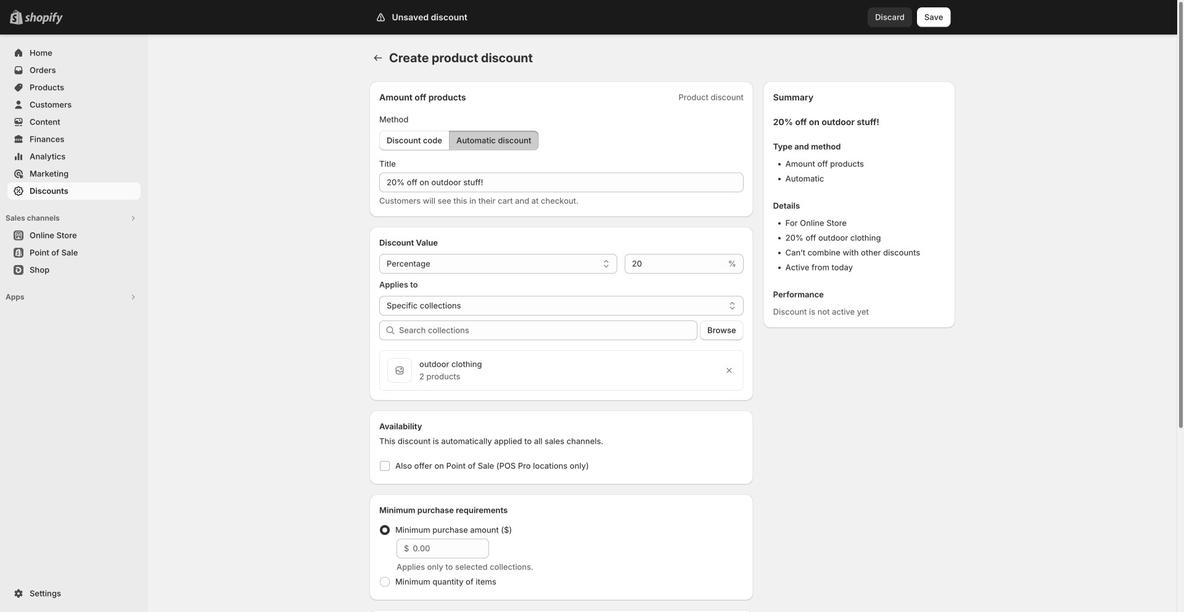 Task type: describe. For each thing, give the bounding box(es) containing it.
0.00 text field
[[413, 539, 489, 559]]

Search collections text field
[[399, 321, 698, 341]]



Task type: locate. For each thing, give the bounding box(es) containing it.
shopify image
[[25, 12, 63, 25]]

None text field
[[379, 173, 744, 193], [625, 254, 726, 274], [379, 173, 744, 193], [625, 254, 726, 274]]



Task type: vqa. For each thing, say whether or not it's contained in the screenshot.
0.00 text box
yes



